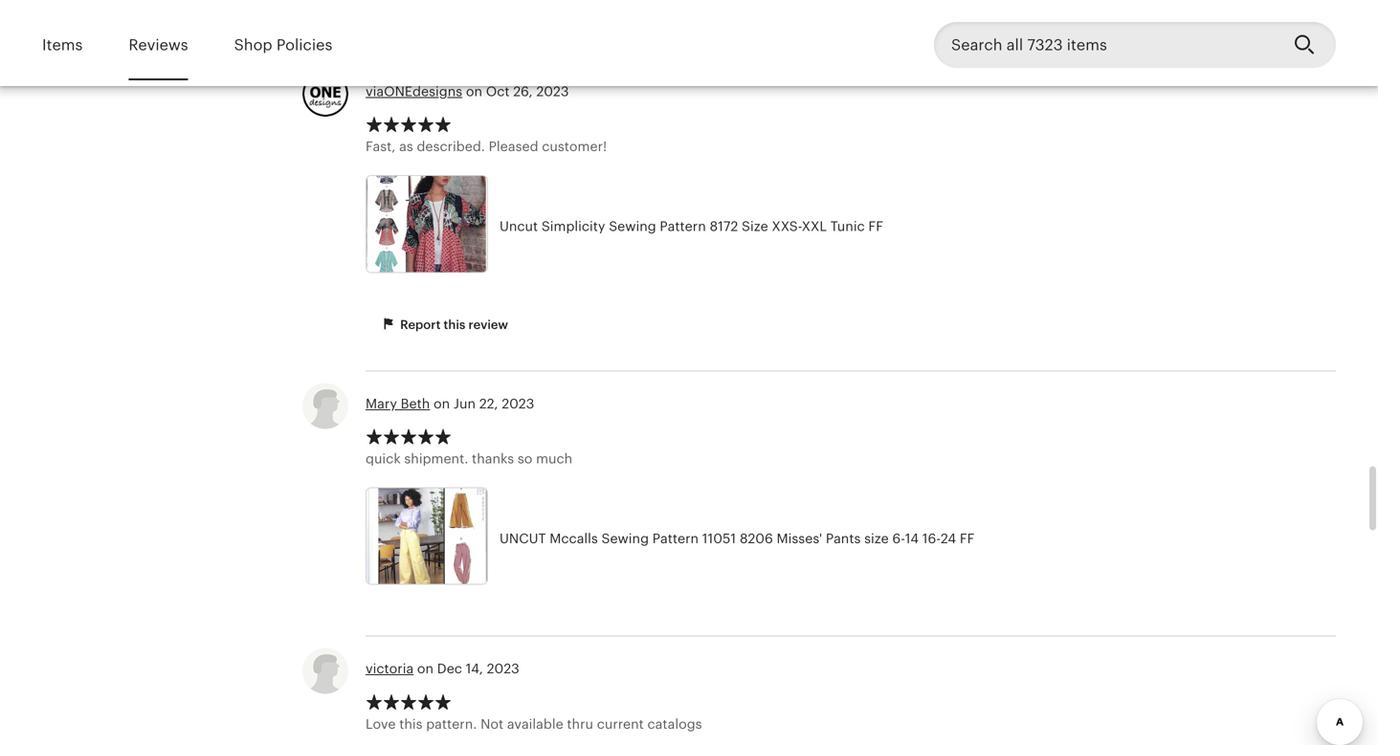Task type: vqa. For each thing, say whether or not it's contained in the screenshot.
FREE related to 61.80
no



Task type: describe. For each thing, give the bounding box(es) containing it.
viaonedesigns
[[366, 84, 462, 99]]

victoria
[[366, 662, 414, 677]]

1 horizontal spatial ff
[[960, 531, 975, 546]]

dec
[[437, 662, 462, 677]]

report
[[400, 318, 441, 332]]

1 vertical spatial 2023
[[502, 396, 534, 412]]

misses'
[[777, 531, 822, 546]]

size
[[864, 531, 889, 546]]

uncut simplicity sewing pattern 8172 size xxs-xxl tunic  ff
[[500, 219, 884, 234]]

report this review button
[[366, 308, 523, 343]]

mary beth on jun 22, 2023
[[366, 396, 534, 412]]

described.
[[417, 139, 485, 154]]

beth
[[401, 396, 430, 412]]

pattern.
[[426, 717, 477, 732]]

reviews link
[[129, 23, 188, 67]]

22,
[[479, 396, 498, 412]]

uncut mccalls sewing pattern 11051 8206 misses' pants size 6-14 16-24 ff
[[500, 531, 975, 546]]

this for pattern.
[[399, 717, 423, 732]]

report this review
[[397, 318, 508, 332]]

uncut simplicity sewing pattern 8172 size xxs-xxl tunic  ff link
[[366, 175, 1122, 278]]

viaonedesigns link
[[366, 84, 462, 99]]

current
[[597, 717, 644, 732]]

quick
[[366, 451, 401, 467]]

not
[[481, 717, 504, 732]]

shop policies
[[234, 36, 333, 54]]

fast,
[[366, 139, 396, 154]]

simplicity
[[542, 219, 605, 234]]

oct
[[486, 84, 510, 99]]

much
[[536, 451, 573, 467]]

uncut
[[500, 219, 538, 234]]

reviews
[[129, 36, 188, 54]]

8172
[[710, 219, 738, 234]]

thanks
[[472, 451, 514, 467]]

policies
[[277, 36, 333, 54]]

quick shipment. thanks so much
[[366, 451, 573, 467]]

Search all 7323 items text field
[[934, 22, 1279, 68]]

16-
[[922, 531, 941, 546]]

26,
[[513, 84, 533, 99]]

shop
[[234, 36, 272, 54]]

pants
[[826, 531, 861, 546]]

on for oct
[[466, 84, 482, 99]]

review
[[469, 318, 508, 332]]



Task type: locate. For each thing, give the bounding box(es) containing it.
love this pattern. not available thru current catalogs
[[366, 717, 702, 732]]

this left review
[[444, 318, 466, 332]]

14
[[905, 531, 919, 546]]

2023 right 26,
[[536, 84, 569, 99]]

1 vertical spatial pattern
[[653, 531, 699, 546]]

on left the dec
[[417, 662, 434, 677]]

14,
[[466, 662, 483, 677]]

1 vertical spatial this
[[399, 717, 423, 732]]

shop policies link
[[234, 23, 333, 67]]

0 vertical spatial on
[[466, 84, 482, 99]]

on
[[466, 84, 482, 99], [434, 396, 450, 412], [417, 662, 434, 677]]

0 vertical spatial pattern
[[660, 219, 706, 234]]

uncut
[[500, 531, 546, 546]]

on left oct
[[466, 84, 482, 99]]

0 vertical spatial sewing
[[609, 219, 656, 234]]

uncut mccalls sewing pattern 11051 8206 misses' pants size 6-14 16-24 ff link
[[366, 488, 1122, 590]]

sewing
[[609, 219, 656, 234], [602, 531, 649, 546]]

ff
[[869, 219, 884, 234], [960, 531, 975, 546]]

0 vertical spatial this
[[444, 318, 466, 332]]

2023 for viaonedesigns on oct 26, 2023
[[536, 84, 569, 99]]

2023 right 14,
[[487, 662, 520, 677]]

11051
[[702, 531, 736, 546]]

victoria link
[[366, 662, 414, 677]]

jun
[[454, 396, 476, 412]]

pattern for 8172
[[660, 219, 706, 234]]

this inside button
[[444, 318, 466, 332]]

as
[[399, 139, 413, 154]]

6-
[[893, 531, 905, 546]]

mary
[[366, 396, 397, 412]]

this for review
[[444, 318, 466, 332]]

mccalls
[[550, 531, 598, 546]]

thru
[[567, 717, 593, 732]]

sewing right mccalls
[[602, 531, 649, 546]]

xxl
[[802, 219, 827, 234]]

xxs-
[[772, 219, 802, 234]]

love
[[366, 717, 396, 732]]

on left the jun on the bottom left
[[434, 396, 450, 412]]

pattern
[[660, 219, 706, 234], [653, 531, 699, 546]]

shipment.
[[404, 451, 468, 467]]

2023 for victoria on dec 14, 2023
[[487, 662, 520, 677]]

1 vertical spatial sewing
[[602, 531, 649, 546]]

pattern left 11051
[[653, 531, 699, 546]]

sewing right simplicity
[[609, 219, 656, 234]]

0 vertical spatial ff
[[869, 219, 884, 234]]

this
[[444, 318, 466, 332], [399, 717, 423, 732]]

available
[[507, 717, 564, 732]]

pattern for 11051
[[653, 531, 699, 546]]

pleased
[[489, 139, 538, 154]]

fast, as described. pleased customer!
[[366, 139, 607, 154]]

items
[[42, 36, 83, 54]]

sewing for simplicity
[[609, 219, 656, 234]]

customer!
[[542, 139, 607, 154]]

sewing for mccalls
[[602, 531, 649, 546]]

0 horizontal spatial ff
[[869, 219, 884, 234]]

2023 right 22,
[[502, 396, 534, 412]]

2023
[[536, 84, 569, 99], [502, 396, 534, 412], [487, 662, 520, 677]]

2 vertical spatial 2023
[[487, 662, 520, 677]]

tunic
[[831, 219, 865, 234]]

1 horizontal spatial this
[[444, 318, 466, 332]]

0 horizontal spatial this
[[399, 717, 423, 732]]

8206
[[740, 531, 773, 546]]

size
[[742, 219, 768, 234]]

ff right "24"
[[960, 531, 975, 546]]

so
[[518, 451, 533, 467]]

1 vertical spatial on
[[434, 396, 450, 412]]

24
[[941, 531, 956, 546]]

pattern left 8172
[[660, 219, 706, 234]]

2 vertical spatial on
[[417, 662, 434, 677]]

this right love
[[399, 717, 423, 732]]

items link
[[42, 23, 83, 67]]

ff right tunic
[[869, 219, 884, 234]]

catalogs
[[648, 717, 702, 732]]

victoria on dec 14, 2023
[[366, 662, 520, 677]]

on for dec
[[417, 662, 434, 677]]

mary beth link
[[366, 396, 430, 412]]

1 vertical spatial ff
[[960, 531, 975, 546]]

0 vertical spatial 2023
[[536, 84, 569, 99]]

viaonedesigns on oct 26, 2023
[[366, 84, 569, 99]]



